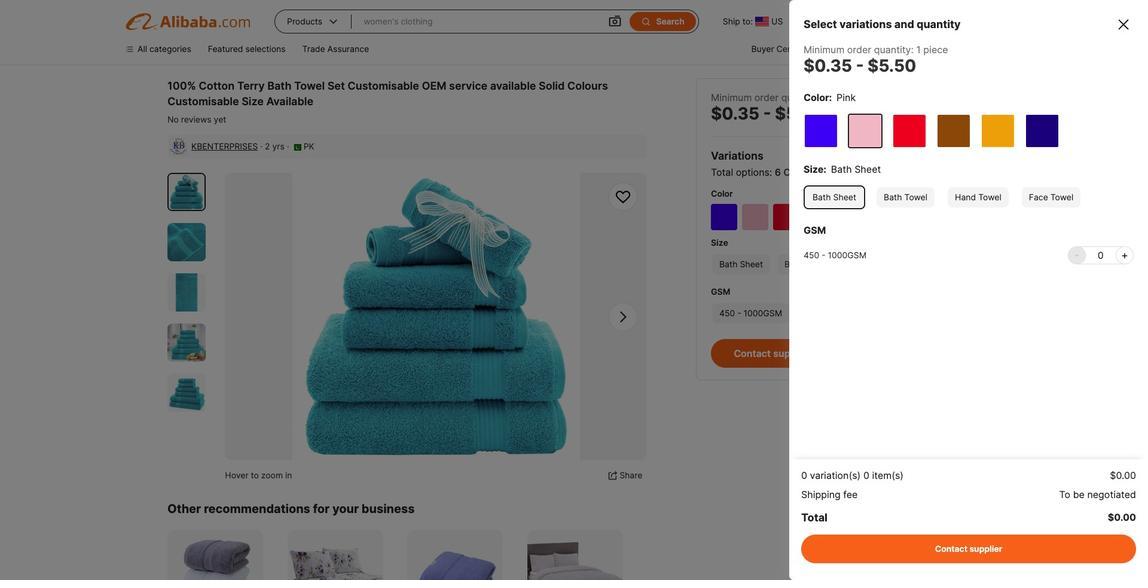 Task type: describe. For each thing, give the bounding box(es) containing it.
center
[[932, 44, 959, 54]]

100%
[[167, 80, 196, 92]]

- inside button
[[1074, 249, 1079, 262]]

supplier for the bottom contact supplier button
[[970, 544, 1003, 554]]

1 vertical spatial 450 - 1000gsm
[[719, 308, 782, 318]]

color for color : pink
[[804, 91, 829, 103]]

kbenterprises link
[[191, 141, 258, 151]]

us
[[772, 16, 783, 26]]

to
[[251, 470, 259, 481]]

sheet for bath towel link associated with hand towel "link" associated with the top the bath sheet link
[[833, 192, 856, 202]]

0 horizontal spatial customisable
[[167, 95, 239, 108]]

become a supplier
[[822, 44, 895, 54]]

hand for the leftmost the bath sheet link
[[850, 259, 871, 269]]

products
[[287, 16, 322, 26]]

variations
[[711, 150, 764, 162]]

0 vertical spatial hand towel
[[955, 192, 1002, 202]]

favorite image
[[614, 188, 632, 206]]

and
[[895, 18, 914, 31]]

available
[[266, 95, 313, 108]]

hover
[[225, 470, 249, 481]]

minimum for variations
[[711, 92, 752, 103]]

size inside 100% cotton terry bath towel set customisable oem service available solid colours customisable size available
[[242, 95, 264, 108]]

0 vertical spatial sheet
[[855, 163, 881, 175]]

minimum order quantity: 1 piece $0.35 - $5.50 for variations
[[711, 92, 856, 124]]

bath for bath towel link associated with hand towel "link" associated with the top the bath sheet link
[[884, 192, 902, 202]]

gsm for the leftmost the bath sheet link
[[711, 286, 730, 297]]

ship to:
[[723, 16, 753, 26]]

english-usd
[[820, 16, 870, 26]]

no reviews yet
[[167, 114, 226, 124]]

terry
[[237, 80, 265, 92]]

1 ; from the left
[[808, 166, 811, 178]]

100% cotton terry bath towel set customisable oem service available solid colours customisable size available
[[167, 80, 608, 108]]

0 vertical spatial 1000gsm
[[828, 250, 867, 260]]

help
[[912, 44, 930, 54]]

0 vertical spatial contact supplier button
[[711, 339, 834, 368]]

all categories
[[138, 44, 191, 54]]

trade
[[302, 44, 325, 54]]

0 vertical spatial bath sheet link
[[804, 185, 865, 209]]

hand towel link for the top the bath sheet link
[[946, 185, 1011, 209]]

2 0 from the left
[[864, 469, 870, 481]]

quantity
[[917, 18, 961, 31]]

hover to zoom in
[[225, 470, 292, 481]]

.
[[876, 166, 878, 178]]

face
[[1029, 192, 1048, 202]]

bath for bath towel link related to hand towel "link" associated with the leftmost the bath sheet link
[[785, 259, 803, 269]]

quantity: for variations
[[782, 92, 821, 103]]

recommendations
[[204, 502, 310, 516]]

1 vertical spatial contact supplier button
[[801, 535, 1136, 563]]

0 vertical spatial supplier
[[864, 44, 895, 54]]

$0.00 for 0 variation(s) 0 item(s)
[[1110, 469, 1136, 481]]

ship
[[723, 16, 740, 26]]

women's clothing text field
[[364, 11, 596, 32]]

450 - 1000gsm link
[[711, 302, 791, 325]]

colours
[[567, 80, 608, 92]]

help center
[[912, 44, 959, 54]]

bath towel link for hand towel "link" associated with the leftmost the bath sheet link
[[776, 253, 837, 276]]

bath inside 100% cotton terry bath towel set customisable oem service available solid colours customisable size available
[[267, 80, 292, 92]]

size inside variations total options: 6 color ; 4 size ; 1 gsm .
[[822, 166, 841, 178]]


[[641, 16, 652, 27]]

no
[[167, 114, 179, 124]]

select
[[804, 18, 837, 31]]

to be negotiated
[[1060, 489, 1136, 501]]

buyer central
[[751, 44, 805, 54]]

total inside variations total options: 6 color ; 4 size ; 1 gsm .
[[711, 166, 733, 178]]

order for variations
[[755, 92, 779, 103]]

minimum order quantity: 1 piece $0.35 - $5.50 for color
[[804, 44, 948, 76]]

bath towel link for hand towel "link" associated with the top the bath sheet link
[[875, 185, 937, 209]]

bath towel for hand towel "link" associated with the leftmost the bath sheet link
[[785, 259, 828, 269]]

sign in
[[908, 16, 934, 26]]

face towel
[[1029, 192, 1074, 202]]

: for color
[[829, 91, 832, 103]]

usd
[[852, 16, 870, 26]]

shipping
[[801, 489, 841, 501]]

1 vertical spatial 450
[[719, 308, 735, 318]]

+
[[1121, 249, 1129, 262]]

your
[[332, 502, 359, 516]]

0 horizontal spatial contact
[[734, 347, 771, 359]]

featured selections
[[208, 44, 286, 54]]

kbenterprises
[[191, 141, 258, 151]]

variations
[[840, 18, 892, 31]]

business
[[362, 502, 415, 516]]

other
[[167, 502, 201, 516]]

0 vertical spatial customisable
[[348, 80, 419, 92]]

english-
[[820, 16, 852, 26]]

central
[[777, 44, 805, 54]]

variation(s)
[[810, 469, 861, 481]]

trade assurance
[[302, 44, 369, 54]]

zoom
[[261, 470, 283, 481]]

0 vertical spatial 450
[[804, 250, 820, 260]]

2
[[265, 141, 270, 151]]

sheet for bath towel link related to hand towel "link" associated with the leftmost the bath sheet link
[[740, 259, 763, 269]]

to
[[1060, 489, 1071, 501]]

to:
[[743, 16, 753, 26]]

2 yrs
[[265, 141, 285, 151]]

1 vertical spatial 1000gsm
[[744, 308, 782, 318]]



Task type: vqa. For each thing, say whether or not it's contained in the screenshot.
left the 7
no



Task type: locate. For each thing, give the bounding box(es) containing it.
1 horizontal spatial hand towel
[[955, 192, 1002, 202]]

select variations and quantity
[[804, 18, 961, 31]]

1 horizontal spatial quantity:
[[874, 44, 914, 56]]

hand for the top the bath sheet link
[[955, 192, 976, 202]]

color for color
[[711, 188, 733, 199]]

yet
[[214, 114, 226, 124]]

1 horizontal spatial bath towel
[[884, 192, 928, 202]]

0 vertical spatial color
[[804, 91, 829, 103]]

1 vertical spatial customisable
[[167, 95, 239, 108]]

1 horizontal spatial ;
[[841, 166, 844, 178]]

options:
[[736, 166, 772, 178]]

sheet down size : bath sheet
[[833, 192, 856, 202]]

company logo image
[[170, 138, 187, 155]]

contact supplier button
[[711, 339, 834, 368], [801, 535, 1136, 563]]

piece for variations
[[831, 92, 856, 103]]

buyer
[[751, 44, 774, 54]]

customisable
[[348, 80, 419, 92], [167, 95, 239, 108]]

towel inside 100% cotton terry bath towel set customisable oem service available solid colours customisable size available
[[294, 80, 325, 92]]

0 horizontal spatial 450 - 1000gsm
[[719, 308, 782, 318]]

0 vertical spatial bath towel link
[[875, 185, 937, 209]]

$0.00 for total
[[1108, 511, 1136, 523]]

bath sheet down size : bath sheet
[[813, 192, 856, 202]]


[[608, 14, 622, 29]]

in right sign
[[927, 16, 934, 26]]

bath towel
[[884, 192, 928, 202], [785, 259, 828, 269]]

negotiated
[[1088, 489, 1136, 501]]

0 vertical spatial $0.35
[[804, 56, 852, 76]]

1 horizontal spatial gsm
[[804, 224, 826, 236]]

be
[[1073, 489, 1085, 501]]

1 horizontal spatial 1
[[847, 166, 851, 178]]

bath
[[267, 80, 292, 92], [831, 163, 852, 175], [813, 192, 831, 202], [884, 192, 902, 202], [719, 259, 738, 269], [785, 259, 803, 269]]

color left pink
[[804, 91, 829, 103]]

2 vertical spatial supplier
[[970, 544, 1003, 554]]

supplier
[[864, 44, 895, 54], [773, 347, 811, 359], [970, 544, 1003, 554]]

bath towel link
[[875, 185, 937, 209], [776, 253, 837, 276]]

$0.35 down become
[[804, 56, 852, 76]]

0 horizontal spatial :
[[824, 163, 827, 175]]

solid
[[539, 80, 565, 92]]

0 vertical spatial minimum
[[804, 44, 845, 56]]

all
[[138, 44, 147, 54]]

order for color
[[847, 44, 872, 56]]

0 up shipping on the right of the page
[[801, 469, 807, 481]]

0 horizontal spatial bath towel link
[[776, 253, 837, 276]]

2 horizontal spatial supplier
[[970, 544, 1003, 554]]

1 horizontal spatial supplier
[[864, 44, 895, 54]]

: right 4
[[824, 163, 827, 175]]

set
[[328, 80, 345, 92]]

assurance
[[328, 44, 369, 54]]

total down variations
[[711, 166, 733, 178]]

450
[[804, 250, 820, 260], [719, 308, 735, 318]]

item(s)
[[872, 469, 904, 481]]

; right 4
[[841, 166, 844, 178]]

; left 4
[[808, 166, 811, 178]]

customisable right set
[[348, 80, 419, 92]]

2 horizontal spatial 1
[[917, 44, 921, 56]]

0 vertical spatial $5.50
[[868, 56, 916, 76]]

0 left item(s)
[[864, 469, 870, 481]]

total
[[711, 166, 733, 178], [801, 511, 828, 524]]

:
[[829, 91, 832, 103], [824, 163, 827, 175]]

 search
[[641, 16, 685, 27]]

categories
[[150, 44, 191, 54]]

1 horizontal spatial hand towel link
[[946, 185, 1011, 209]]

contact supplier for top contact supplier button
[[734, 347, 811, 359]]

in right "zoom"
[[285, 470, 292, 481]]

1 for color
[[917, 44, 921, 56]]

$5.50 down color : pink
[[775, 103, 824, 124]]

1 horizontal spatial $0.35
[[804, 56, 852, 76]]

0 variation(s) 0 item(s)
[[801, 469, 904, 481]]

total down shipping on the right of the page
[[801, 511, 828, 524]]

1 vertical spatial order
[[755, 92, 779, 103]]

0 horizontal spatial hand
[[850, 259, 871, 269]]

1 vertical spatial total
[[801, 511, 828, 524]]

color right 6
[[784, 166, 808, 178]]

0 horizontal spatial bath sheet link
[[711, 253, 772, 276]]

color down variations
[[711, 188, 733, 199]]

0 vertical spatial $0.00
[[1110, 469, 1136, 481]]

variations total options: 6 color ; 4 size ; 1 gsm .
[[711, 150, 878, 178]]

None text field
[[1086, 249, 1116, 261]]

1 left the .
[[847, 166, 851, 178]]

minimum order quantity: 1 piece $0.35 - $5.50 up variations total options: 6 color ; 4 size ; 1 gsm .
[[711, 92, 856, 124]]

1 vertical spatial bath towel link
[[776, 253, 837, 276]]

$0.35 for variations
[[711, 103, 760, 124]]

0 horizontal spatial 0
[[801, 469, 807, 481]]

1 0 from the left
[[801, 469, 807, 481]]

minimum order quantity: 1 piece $0.35 - $5.50
[[804, 44, 948, 76], [711, 92, 856, 124]]

1 horizontal spatial 450
[[804, 250, 820, 260]]

0 vertical spatial order
[[847, 44, 872, 56]]

1 horizontal spatial minimum
[[804, 44, 845, 56]]

0 horizontal spatial hand towel
[[850, 259, 896, 269]]

1 vertical spatial hand
[[850, 259, 871, 269]]

1000gsm
[[828, 250, 867, 260], [744, 308, 782, 318]]

0 horizontal spatial 1000gsm
[[744, 308, 782, 318]]

bath sheet link
[[804, 185, 865, 209], [711, 253, 772, 276]]

: for size
[[824, 163, 827, 175]]

0 vertical spatial quantity:
[[874, 44, 914, 56]]

1 horizontal spatial piece
[[924, 44, 948, 56]]

1 vertical spatial in
[[285, 470, 292, 481]]

sheet
[[855, 163, 881, 175], [833, 192, 856, 202], [740, 259, 763, 269]]

1 horizontal spatial in
[[927, 16, 934, 26]]

2 vertical spatial gsm
[[711, 286, 730, 297]]

0 vertical spatial bath towel
[[884, 192, 928, 202]]

order down the buyer
[[755, 92, 779, 103]]

0 horizontal spatial supplier
[[773, 347, 811, 359]]

yrs
[[272, 141, 285, 151]]

1 horizontal spatial $5.50
[[868, 56, 916, 76]]

$0.35 up variations
[[711, 103, 760, 124]]

sign
[[908, 16, 925, 26]]

1 vertical spatial bath sheet
[[719, 259, 763, 269]]

1 vertical spatial minimum
[[711, 92, 752, 103]]

1 horizontal spatial 1000gsm
[[828, 250, 867, 260]]

0 vertical spatial hand towel link
[[946, 185, 1011, 209]]

1 inside variations total options: 6 color ; 4 size ; 1 gsm .
[[847, 166, 851, 178]]

1 vertical spatial supplier
[[773, 347, 811, 359]]

gsm
[[854, 166, 876, 178], [804, 224, 826, 236], [711, 286, 730, 297]]

0 vertical spatial bath sheet
[[813, 192, 856, 202]]

color : pink
[[804, 91, 856, 103]]

2 vertical spatial sheet
[[740, 259, 763, 269]]

0 horizontal spatial in
[[285, 470, 292, 481]]

0 horizontal spatial contact supplier
[[734, 347, 811, 359]]

bath towel for hand towel "link" associated with the top the bath sheet link
[[884, 192, 928, 202]]

hand towel link for the leftmost the bath sheet link
[[842, 253, 905, 276]]

0 horizontal spatial $0.35
[[711, 103, 760, 124]]

0 vertical spatial piece
[[924, 44, 948, 56]]

0 vertical spatial gsm
[[854, 166, 876, 178]]

0 horizontal spatial bath towel
[[785, 259, 828, 269]]

1 horizontal spatial 450 - 1000gsm
[[804, 250, 867, 260]]

fee
[[844, 489, 858, 501]]

0 horizontal spatial 450
[[719, 308, 735, 318]]

bath sheet for the leftmost the bath sheet link
[[719, 259, 763, 269]]

hand towel link
[[946, 185, 1011, 209], [842, 253, 905, 276]]

minimum order quantity: 1 piece $0.35 - $5.50 down select variations and quantity
[[804, 44, 948, 76]]

gsm right 4
[[854, 166, 876, 178]]

piece down quantity
[[924, 44, 948, 56]]

minimum down the buyer
[[711, 92, 752, 103]]

size
[[242, 95, 264, 108], [804, 163, 824, 175], [822, 166, 841, 178], [711, 237, 728, 248]]

list
[[167, 530, 647, 580]]

2 ; from the left
[[841, 166, 844, 178]]

1 left pink
[[824, 92, 828, 103]]

0 vertical spatial total
[[711, 166, 733, 178]]

1 vertical spatial color
[[784, 166, 808, 178]]

1 horizontal spatial total
[[801, 511, 828, 524]]

0 vertical spatial contact
[[734, 347, 771, 359]]

0 horizontal spatial 1
[[824, 92, 828, 103]]

bath for the top the bath sheet link
[[813, 192, 831, 202]]

order down variations
[[847, 44, 872, 56]]

reviews
[[181, 114, 212, 124]]

450 - 1000gsm
[[804, 250, 867, 260], [719, 308, 782, 318]]

hand
[[955, 192, 976, 202], [850, 259, 871, 269]]

bath sheet up 450 - 1000gsm link at bottom
[[719, 259, 763, 269]]

minimum down select
[[804, 44, 845, 56]]

$5.50 down help
[[868, 56, 916, 76]]

1 vertical spatial contact
[[935, 544, 968, 554]]

quantity:
[[874, 44, 914, 56], [782, 92, 821, 103]]

gsm inside variations total options: 6 color ; 4 size ; 1 gsm .
[[854, 166, 876, 178]]

6
[[775, 166, 781, 178]]

become
[[822, 44, 854, 54]]

other recommendations for your business
[[167, 502, 415, 516]]

1 vertical spatial piece
[[831, 92, 856, 103]]

0 vertical spatial hand
[[955, 192, 976, 202]]

$0.00 up negotiated
[[1110, 469, 1136, 481]]

bath sheet link down size : bath sheet
[[804, 185, 865, 209]]

4
[[813, 166, 820, 178]]

0 vertical spatial contact supplier
[[734, 347, 811, 359]]

service
[[449, 80, 488, 92]]

1 vertical spatial $5.50
[[775, 103, 824, 124]]

supplier for top contact supplier button
[[773, 347, 811, 359]]

1 for variations
[[824, 92, 828, 103]]

piece
[[924, 44, 948, 56], [831, 92, 856, 103]]

a
[[857, 44, 861, 54]]

minimum for color
[[804, 44, 845, 56]]

0 horizontal spatial piece
[[831, 92, 856, 103]]

face towel link
[[1020, 185, 1083, 209]]

bath sheet for the top the bath sheet link
[[813, 192, 856, 202]]

0 vertical spatial minimum order quantity: 1 piece $0.35 - $5.50
[[804, 44, 948, 76]]

$0.35 for color
[[804, 56, 852, 76]]

piece for color
[[924, 44, 948, 56]]

1 horizontal spatial bath sheet link
[[804, 185, 865, 209]]

0 vertical spatial :
[[829, 91, 832, 103]]

hand towel
[[955, 192, 1002, 202], [850, 259, 896, 269]]

1 horizontal spatial :
[[829, 91, 832, 103]]

size : bath sheet
[[804, 163, 881, 175]]

0 horizontal spatial hand towel link
[[842, 253, 905, 276]]

0 horizontal spatial minimum
[[711, 92, 752, 103]]

1 left center
[[917, 44, 921, 56]]

bath for the leftmost the bath sheet link
[[719, 259, 738, 269]]

2 vertical spatial color
[[711, 188, 733, 199]]

0 horizontal spatial bath sheet
[[719, 259, 763, 269]]

0 vertical spatial 450 - 1000gsm
[[804, 250, 867, 260]]

contact supplier for the bottom contact supplier button
[[935, 544, 1003, 554]]

contact
[[734, 347, 771, 359], [935, 544, 968, 554]]

gsm down 4
[[804, 224, 826, 236]]

pink
[[837, 91, 856, 103]]

1 vertical spatial :
[[824, 163, 827, 175]]

1 vertical spatial bath towel
[[785, 259, 828, 269]]

quantity: for color
[[874, 44, 914, 56]]

available
[[490, 80, 536, 92]]

shipping fee
[[801, 489, 858, 501]]

pk
[[304, 141, 314, 151]]

0 horizontal spatial gsm
[[711, 286, 730, 297]]

0 horizontal spatial ;
[[808, 166, 811, 178]]

customisable up no reviews yet at the top left
[[167, 95, 239, 108]]

- button
[[1068, 246, 1086, 264]]

$0.00
[[1110, 469, 1136, 481], [1108, 511, 1136, 523]]

sheet up 450 - 1000gsm link at bottom
[[740, 259, 763, 269]]

selections
[[246, 44, 286, 54]]

$5.50
[[868, 56, 916, 76], [775, 103, 824, 124]]

$0.00 down negotiated
[[1108, 511, 1136, 523]]

featured
[[208, 44, 243, 54]]

quantity: down 'and'
[[874, 44, 914, 56]]

: left pink
[[829, 91, 832, 103]]

quantity: left pink
[[782, 92, 821, 103]]

gsm for the top the bath sheet link
[[804, 224, 826, 236]]

$0.35
[[804, 56, 852, 76], [711, 103, 760, 124]]

products link
[[275, 10, 352, 33]]

search
[[656, 16, 685, 26]]

sheet right 4
[[855, 163, 881, 175]]

$5.50 for variations
[[775, 103, 824, 124]]

piece down become
[[831, 92, 856, 103]]

for
[[313, 502, 330, 516]]

1 vertical spatial hand towel
[[850, 259, 896, 269]]

0 horizontal spatial quantity:
[[782, 92, 821, 103]]

1 horizontal spatial customisable
[[348, 80, 419, 92]]

0 horizontal spatial total
[[711, 166, 733, 178]]

1 horizontal spatial 0
[[864, 469, 870, 481]]

0
[[801, 469, 807, 481], [864, 469, 870, 481]]

color inside variations total options: 6 color ; 4 size ; 1 gsm .
[[784, 166, 808, 178]]

minimum
[[804, 44, 845, 56], [711, 92, 752, 103]]

1 vertical spatial hand towel link
[[842, 253, 905, 276]]

cotton
[[199, 80, 235, 92]]

1 vertical spatial $0.35
[[711, 103, 760, 124]]

+ button
[[1116, 246, 1134, 264]]

oem
[[422, 80, 447, 92]]

gsm up 450 - 1000gsm link at bottom
[[711, 286, 730, 297]]

1 vertical spatial sheet
[[833, 192, 856, 202]]

order
[[847, 44, 872, 56], [755, 92, 779, 103]]

$5.50 for color
[[868, 56, 916, 76]]

0 horizontal spatial order
[[755, 92, 779, 103]]

bath sheet link up 450 - 1000gsm link at bottom
[[711, 253, 772, 276]]

0 vertical spatial 1
[[917, 44, 921, 56]]



